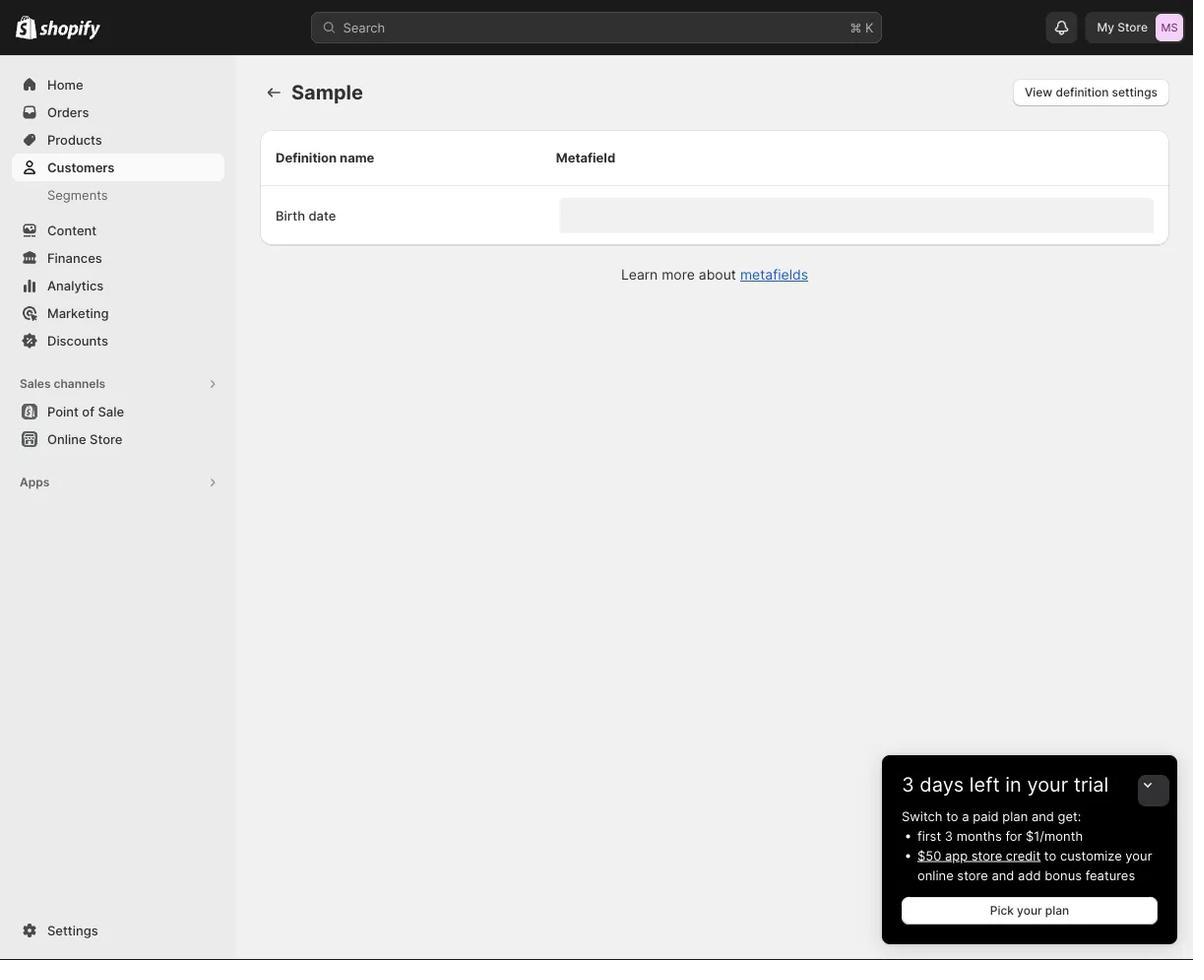 Task type: locate. For each thing, give the bounding box(es) containing it.
online store
[[47, 431, 123, 447]]

sale
[[98, 404, 124, 419]]

1 vertical spatial and
[[992, 868, 1015, 883]]

plan up for on the right bottom
[[1003, 809, 1029, 824]]

store
[[1118, 20, 1149, 34], [90, 431, 123, 447]]

date
[[309, 208, 336, 223]]

1 horizontal spatial to
[[1045, 848, 1057, 863]]

0 vertical spatial your
[[1028, 773, 1069, 797]]

first
[[918, 829, 942, 844]]

in
[[1006, 773, 1022, 797]]

view definition settings link
[[1014, 79, 1170, 106]]

and up $1/month
[[1032, 809, 1055, 824]]

0 horizontal spatial and
[[992, 868, 1015, 883]]

to
[[947, 809, 959, 824], [1045, 848, 1057, 863]]

point of sale
[[47, 404, 124, 419]]

apps
[[20, 475, 50, 490]]

point of sale link
[[12, 398, 225, 426]]

1 vertical spatial store
[[958, 868, 989, 883]]

and
[[1032, 809, 1055, 824], [992, 868, 1015, 883]]

to left a
[[947, 809, 959, 824]]

3 inside 3 days left in your trial element
[[946, 829, 954, 844]]

customers
[[47, 160, 115, 175]]

your right in
[[1028, 773, 1069, 797]]

and for store
[[992, 868, 1015, 883]]

my store
[[1098, 20, 1149, 34]]

1 vertical spatial plan
[[1046, 904, 1070, 918]]

store down months
[[972, 848, 1003, 863]]

and inside to customize your online store and add bonus features
[[992, 868, 1015, 883]]

point of sale button
[[0, 398, 236, 426]]

apps button
[[12, 469, 225, 497]]

store inside "button"
[[90, 431, 123, 447]]

plan inside pick your plan link
[[1046, 904, 1070, 918]]

and left add
[[992, 868, 1015, 883]]

3
[[902, 773, 915, 797], [946, 829, 954, 844]]

view
[[1025, 85, 1053, 99]]

metafields
[[741, 266, 809, 283]]

learn more about metafields
[[622, 266, 809, 283]]

marketing
[[47, 305, 109, 321]]

3 right first
[[946, 829, 954, 844]]

to inside to customize your online store and add bonus features
[[1045, 848, 1057, 863]]

pick
[[991, 904, 1015, 918]]

store down $50 app store credit
[[958, 868, 989, 883]]

1 horizontal spatial plan
[[1046, 904, 1070, 918]]

0 vertical spatial 3
[[902, 773, 915, 797]]

my store image
[[1157, 14, 1184, 41]]

0 vertical spatial to
[[947, 809, 959, 824]]

1 vertical spatial 3
[[946, 829, 954, 844]]

3 inside 3 days left in your trial dropdown button
[[902, 773, 915, 797]]

your right pick
[[1018, 904, 1043, 918]]

plan down bonus
[[1046, 904, 1070, 918]]

your
[[1028, 773, 1069, 797], [1126, 848, 1153, 863], [1018, 904, 1043, 918]]

k
[[866, 20, 874, 35]]

settings
[[1113, 85, 1159, 99]]

content link
[[12, 217, 225, 244]]

3 left days
[[902, 773, 915, 797]]

to down $1/month
[[1045, 848, 1057, 863]]

to customize your online store and add bonus features
[[918, 848, 1153, 883]]

content
[[47, 223, 97, 238]]

1 vertical spatial your
[[1126, 848, 1153, 863]]

your inside dropdown button
[[1028, 773, 1069, 797]]

$50 app store credit
[[918, 848, 1041, 863]]

online store link
[[12, 426, 225, 453]]

store
[[972, 848, 1003, 863], [958, 868, 989, 883]]

0 vertical spatial plan
[[1003, 809, 1029, 824]]

analytics
[[47, 278, 104, 293]]

your inside to customize your online store and add bonus features
[[1126, 848, 1153, 863]]

plan
[[1003, 809, 1029, 824], [1046, 904, 1070, 918]]

0 vertical spatial and
[[1032, 809, 1055, 824]]

features
[[1086, 868, 1136, 883]]

pick your plan link
[[902, 897, 1159, 925]]

0 horizontal spatial store
[[90, 431, 123, 447]]

0 vertical spatial store
[[1118, 20, 1149, 34]]

birth date button
[[260, 198, 1170, 233]]

first 3 months for $1/month
[[918, 829, 1084, 844]]

1 vertical spatial to
[[1045, 848, 1057, 863]]

switch
[[902, 809, 943, 824]]

1 horizontal spatial and
[[1032, 809, 1055, 824]]

3 days left in your trial element
[[883, 807, 1178, 945]]

name
[[340, 150, 375, 165]]

left
[[970, 773, 1001, 797]]

sales channels button
[[12, 370, 225, 398]]

0 horizontal spatial 3
[[902, 773, 915, 797]]

paid
[[974, 809, 1000, 824]]

settings
[[47, 923, 98, 938]]

store right my
[[1118, 20, 1149, 34]]

shopify image
[[40, 20, 101, 40]]

switch to a paid plan and get:
[[902, 809, 1082, 824]]

1 horizontal spatial store
[[1118, 20, 1149, 34]]

customers link
[[12, 154, 225, 181]]

metafield
[[556, 150, 616, 165]]

store down sale
[[90, 431, 123, 447]]

birth date
[[276, 208, 336, 223]]

your up features
[[1126, 848, 1153, 863]]

0 vertical spatial store
[[972, 848, 1003, 863]]

1 vertical spatial store
[[90, 431, 123, 447]]

1 horizontal spatial 3
[[946, 829, 954, 844]]

analytics link
[[12, 272, 225, 299]]

settings link
[[12, 917, 225, 945]]



Task type: vqa. For each thing, say whether or not it's contained in the screenshot.
text field at the right of page
no



Task type: describe. For each thing, give the bounding box(es) containing it.
get:
[[1059, 809, 1082, 824]]

online
[[918, 868, 954, 883]]

shopify image
[[16, 15, 37, 39]]

bonus
[[1045, 868, 1083, 883]]

$50
[[918, 848, 942, 863]]

my
[[1098, 20, 1115, 34]]

metafields link
[[741, 266, 809, 283]]

store for my store
[[1118, 20, 1149, 34]]

and for plan
[[1032, 809, 1055, 824]]

months
[[957, 829, 1003, 844]]

about
[[699, 266, 737, 283]]

marketing link
[[12, 299, 225, 327]]

discounts link
[[12, 327, 225, 355]]

for
[[1006, 829, 1023, 844]]

search
[[343, 20, 385, 35]]

finances link
[[12, 244, 225, 272]]

products link
[[12, 126, 225, 154]]

channels
[[54, 377, 106, 391]]

learn
[[622, 266, 658, 283]]

of
[[82, 404, 95, 419]]

sample
[[292, 80, 364, 104]]

$50 app store credit link
[[918, 848, 1041, 863]]

0 horizontal spatial plan
[[1003, 809, 1029, 824]]

segments link
[[12, 181, 225, 209]]

segments
[[47, 187, 108, 202]]

store inside to customize your online store and add bonus features
[[958, 868, 989, 883]]

add
[[1019, 868, 1042, 883]]

3 days left in your trial button
[[883, 756, 1178, 797]]

$1/month
[[1027, 829, 1084, 844]]

finances
[[47, 250, 102, 265]]

2 vertical spatial your
[[1018, 904, 1043, 918]]

store for online store
[[90, 431, 123, 447]]

orders
[[47, 104, 89, 120]]

home
[[47, 77, 83, 92]]

orders link
[[12, 99, 225, 126]]

pick your plan
[[991, 904, 1070, 918]]

discounts
[[47, 333, 108, 348]]

⌘ k
[[851, 20, 874, 35]]

definition name
[[276, 150, 375, 165]]

more
[[662, 266, 695, 283]]

online
[[47, 431, 86, 447]]

sales
[[20, 377, 51, 391]]

days
[[920, 773, 965, 797]]

trial
[[1075, 773, 1110, 797]]

home link
[[12, 71, 225, 99]]

a
[[963, 809, 970, 824]]

birth
[[276, 208, 305, 223]]

point
[[47, 404, 79, 419]]

⌘
[[851, 20, 862, 35]]

sales channels
[[20, 377, 106, 391]]

online store button
[[0, 426, 236, 453]]

definition
[[276, 150, 337, 165]]

definition
[[1057, 85, 1110, 99]]

credit
[[1007, 848, 1041, 863]]

products
[[47, 132, 102, 147]]

customize
[[1061, 848, 1123, 863]]

app
[[946, 848, 969, 863]]

view definition settings
[[1025, 85, 1159, 99]]

0 horizontal spatial to
[[947, 809, 959, 824]]

3 days left in your trial
[[902, 773, 1110, 797]]



